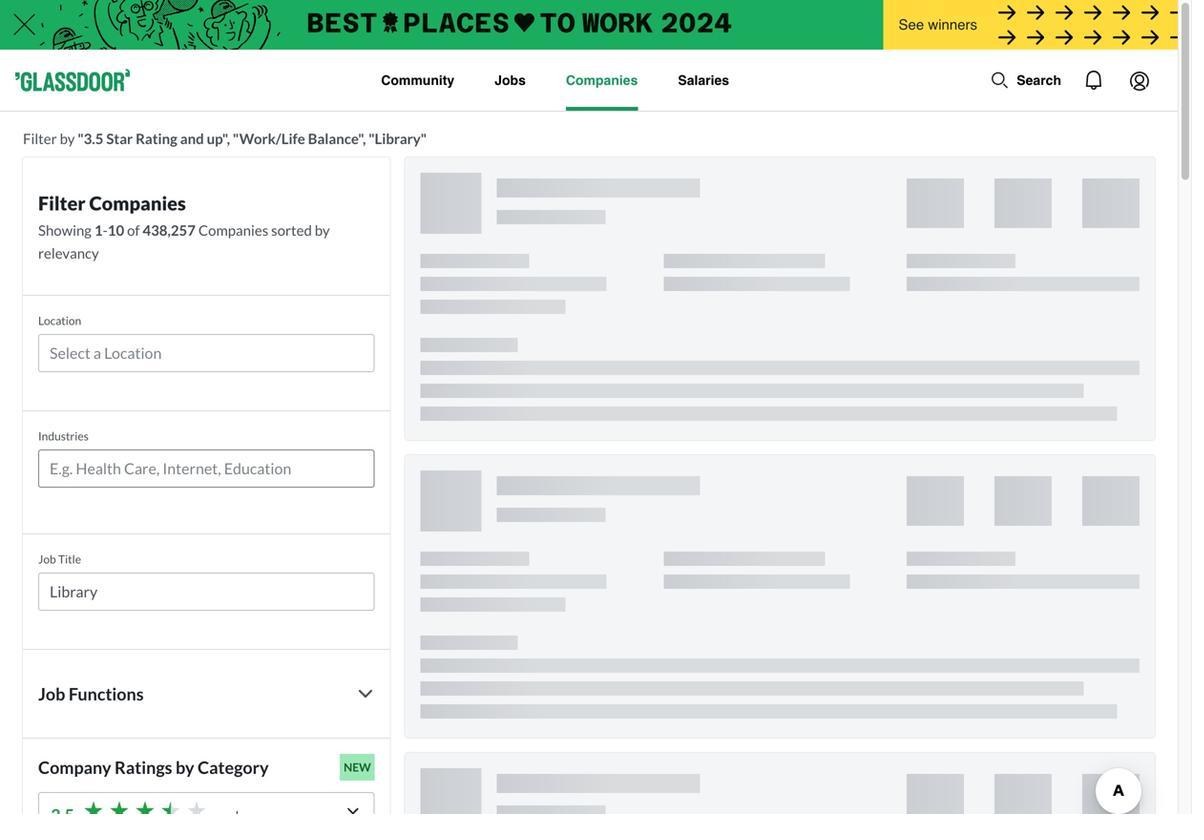 Task type: locate. For each thing, give the bounding box(es) containing it.
0 horizontal spatial by
[[60, 130, 75, 147]]

1 vertical spatial filter
[[38, 192, 86, 215]]

1 vertical spatial none field
[[38, 450, 375, 495]]

2 job from the top
[[38, 683, 65, 704]]

filter
[[23, 130, 57, 147], [38, 192, 86, 215]]

Job Title field
[[50, 580, 363, 603]]

1 vertical spatial companies
[[89, 192, 186, 215]]

new
[[344, 760, 371, 774]]

1 job from the top
[[38, 552, 56, 566]]

search button
[[981, 61, 1071, 99]]

filter up showing
[[38, 192, 86, 215]]

of
[[127, 221, 140, 239]]

by left the "3.5
[[60, 130, 75, 147]]

job
[[38, 552, 56, 566], [38, 683, 65, 704]]

2 vertical spatial companies
[[198, 221, 268, 239]]

job left functions
[[38, 683, 65, 704]]

companies right jobs
[[566, 73, 638, 88]]

0 vertical spatial job
[[38, 552, 56, 566]]

by for companies sorted by relevancy
[[315, 221, 330, 239]]

functions
[[69, 683, 144, 704]]

jobs link
[[495, 50, 526, 111]]

0 vertical spatial none field
[[38, 334, 375, 380]]

filter for filter companies
[[38, 192, 86, 215]]

by right sorted
[[315, 221, 330, 239]]

rating
[[136, 130, 177, 147]]

category
[[198, 757, 269, 778]]

none field for location
[[38, 334, 375, 380]]

by for company ratings by category
[[176, 757, 194, 778]]

by right ratings on the bottom of page
[[176, 757, 194, 778]]

1 vertical spatial by
[[315, 221, 330, 239]]

salaries link
[[678, 50, 729, 111]]

salaries
[[678, 73, 729, 88]]

companies left sorted
[[198, 221, 268, 239]]

438,257
[[143, 221, 196, 239]]

"library"
[[369, 130, 427, 147]]

companies for companies sorted by relevancy
[[198, 221, 268, 239]]

-
[[103, 221, 108, 239]]

0 vertical spatial filter
[[23, 130, 57, 147]]

2 vertical spatial none field
[[38, 573, 375, 619]]

balance",
[[308, 130, 366, 147]]

job for job functions
[[38, 683, 65, 704]]

by inside companies sorted by relevancy
[[315, 221, 330, 239]]

job left title
[[38, 552, 56, 566]]

showing 1 - 10 of 438,257
[[38, 221, 196, 239]]

none field for job title
[[38, 573, 375, 619]]

community
[[381, 73, 455, 88]]

None field
[[38, 334, 375, 380], [38, 450, 375, 495], [38, 573, 375, 619]]

1 horizontal spatial by
[[176, 757, 194, 778]]

job functions button
[[38, 681, 375, 707]]

1 horizontal spatial companies
[[198, 221, 268, 239]]

job for job title
[[38, 552, 56, 566]]

2 none field from the top
[[38, 450, 375, 495]]

1 vertical spatial job
[[38, 683, 65, 704]]

filter by "3.5 star rating and up", "work/life balance", "library"
[[23, 130, 427, 147]]

0 vertical spatial companies
[[566, 73, 638, 88]]

3 none field from the top
[[38, 573, 375, 619]]

none field for industries
[[38, 450, 375, 495]]

job functions
[[38, 683, 144, 704]]

companies up the of
[[89, 192, 186, 215]]

lottie animation container image inside search button
[[990, 71, 1009, 90]]

filter companies
[[38, 192, 186, 215]]

0 vertical spatial by
[[60, 130, 75, 147]]

job title
[[38, 552, 81, 566]]

10
[[108, 221, 124, 239]]

1 none field from the top
[[38, 334, 375, 380]]

2 vertical spatial by
[[176, 757, 194, 778]]

by
[[60, 130, 75, 147], [315, 221, 330, 239], [176, 757, 194, 778]]

filter left the "3.5
[[23, 130, 57, 147]]

2 horizontal spatial by
[[315, 221, 330, 239]]

lottie animation container image
[[1071, 57, 1117, 103], [1117, 57, 1163, 103], [990, 71, 1009, 90]]

companies inside companies sorted by relevancy
[[198, 221, 268, 239]]

job inside button
[[38, 683, 65, 704]]

2 horizontal spatial companies
[[566, 73, 638, 88]]

location
[[38, 314, 81, 327]]

companies
[[566, 73, 638, 88], [89, 192, 186, 215], [198, 221, 268, 239]]

lottie animation container image
[[305, 50, 378, 106], [305, 50, 378, 106], [1071, 57, 1117, 103], [1117, 57, 1163, 103], [990, 71, 1009, 90]]



Task type: vqa. For each thing, say whether or not it's contained in the screenshot.
Health,
no



Task type: describe. For each thing, give the bounding box(es) containing it.
companies link
[[566, 50, 638, 111]]

none field industries
[[38, 450, 375, 495]]

showing
[[38, 221, 92, 239]]

winners
[[928, 16, 978, 33]]

up",
[[207, 130, 230, 147]]

sorted
[[271, 221, 312, 239]]

see winners
[[899, 16, 978, 33]]

1
[[94, 221, 103, 239]]

companies for companies
[[566, 73, 638, 88]]

community link
[[381, 50, 455, 111]]

0 horizontal spatial companies
[[89, 192, 186, 215]]

and
[[180, 130, 204, 147]]

star
[[106, 130, 133, 147]]

companies sorted by relevancy
[[38, 221, 330, 262]]

title
[[58, 552, 81, 566]]

ratings
[[115, 757, 172, 778]]

filter for filter by "3.5 star rating and up", "work/life balance", "library"
[[23, 130, 57, 147]]

Location field
[[50, 342, 363, 365]]

see
[[899, 16, 924, 33]]

none field job title
[[38, 573, 375, 619]]

"work/life
[[233, 130, 305, 147]]

Industries field
[[50, 457, 363, 480]]

none field the location
[[38, 334, 375, 380]]

see winners link
[[883, 0, 1178, 52]]

relevancy
[[38, 244, 99, 262]]

"3.5
[[78, 130, 104, 147]]

company
[[38, 757, 111, 778]]

company ratings by category
[[38, 757, 269, 778]]

jobs
[[495, 73, 526, 88]]

lottie animation container image inside search button
[[990, 71, 1009, 90]]

industries
[[38, 429, 89, 443]]

search
[[1017, 73, 1061, 88]]



